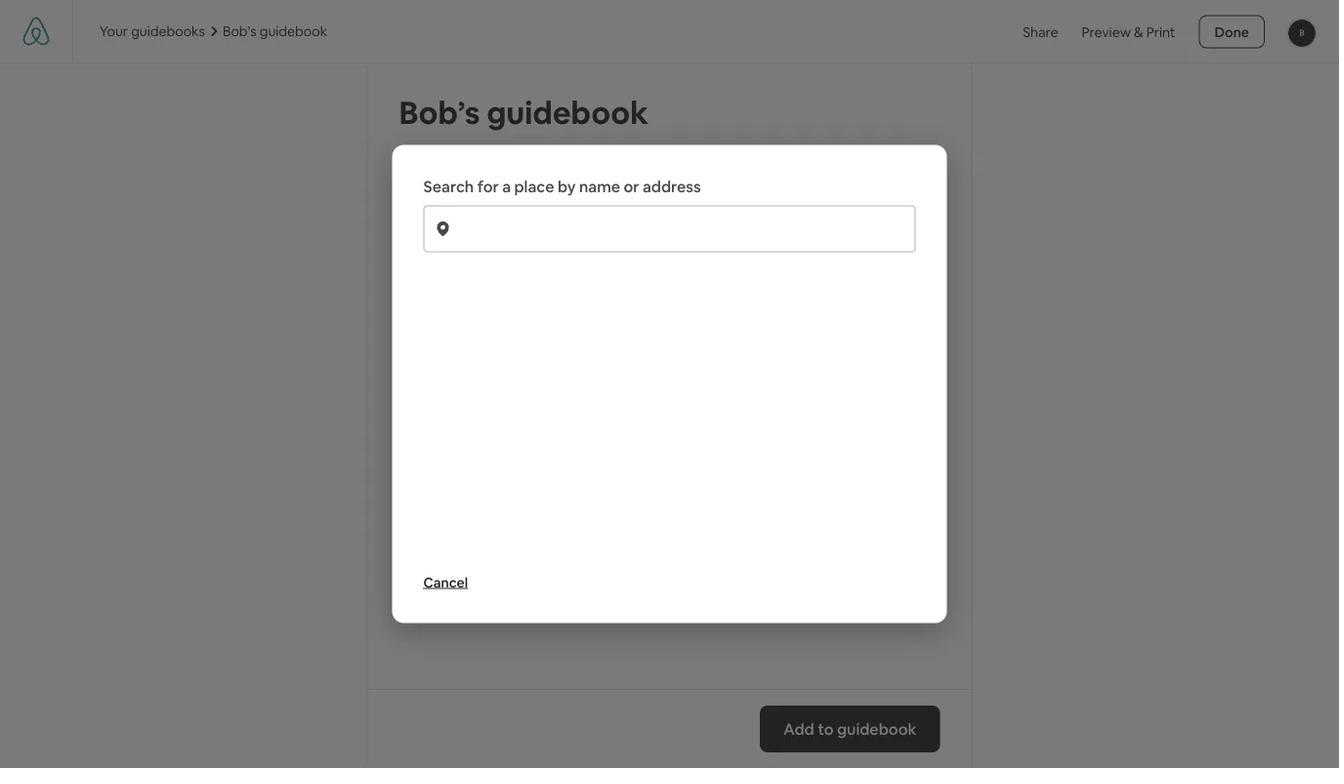 Task type: describe. For each thing, give the bounding box(es) containing it.
guidebook inside button
[[837, 719, 917, 739]]

add
[[783, 719, 814, 739]]

add to guidebook button
[[760, 706, 940, 753]]

edit for edit title and cover
[[422, 174, 451, 194]]

address
[[643, 177, 701, 197]]

cover
[[519, 174, 560, 194]]

profile image
[[1288, 20, 1316, 47]]

for
[[477, 177, 499, 197]]

name
[[579, 177, 620, 197]]

cancel button
[[423, 573, 468, 592]]

edit listings button
[[596, 161, 726, 208]]

by
[[558, 177, 576, 197]]

place
[[514, 177, 554, 197]]

1 vertical spatial bob's guidebook
[[399, 92, 648, 133]]

edit title and cover button
[[399, 161, 584, 208]]

print
[[1146, 23, 1176, 41]]

or
[[624, 177, 639, 197]]

edit title and cover
[[422, 174, 560, 194]]

edit listings
[[619, 174, 703, 194]]

preview
[[1082, 23, 1131, 41]]

0 horizontal spatial bob's
[[223, 22, 257, 40]]

share button
[[1023, 22, 1058, 42]]

and
[[488, 174, 516, 194]]

Search for a place by name or address text field
[[451, 207, 915, 252]]



Task type: locate. For each thing, give the bounding box(es) containing it.
2 vertical spatial guidebook
[[837, 719, 917, 739]]

add to guidebook
[[783, 719, 917, 739]]

0 vertical spatial guidebook
[[260, 22, 327, 40]]

your guidebooks link
[[100, 22, 205, 40]]

share
[[1023, 23, 1058, 41]]

bob's guidebook
[[223, 22, 327, 40], [399, 92, 648, 133]]

a
[[502, 177, 511, 197]]

0 horizontal spatial bob's guidebook
[[223, 22, 327, 40]]

1 horizontal spatial guidebook
[[487, 92, 648, 133]]

search
[[423, 177, 474, 197]]

guidebooks
[[131, 22, 205, 40]]

edit
[[422, 174, 451, 194], [619, 174, 648, 194]]

done
[[1215, 23, 1249, 41]]

1 horizontal spatial edit
[[619, 174, 648, 194]]

1 vertical spatial bob's
[[399, 92, 480, 133]]

bob's
[[223, 22, 257, 40], [399, 92, 480, 133]]

preview & print link
[[1082, 23, 1176, 41]]

bob's guidebook link
[[209, 21, 327, 41]]

0 horizontal spatial guidebook
[[260, 22, 327, 40]]

cancel
[[423, 574, 468, 591]]

&
[[1134, 23, 1143, 41]]

done button
[[1199, 15, 1265, 48]]

1 edit from the left
[[422, 174, 451, 194]]

2 edit from the left
[[619, 174, 648, 194]]

listings
[[651, 174, 703, 194]]

2 horizontal spatial guidebook
[[837, 719, 917, 739]]

preview & print
[[1082, 23, 1176, 41]]

search for a place by name or address
[[423, 177, 701, 197]]

guidebook
[[260, 22, 327, 40], [487, 92, 648, 133], [837, 719, 917, 739]]

0 horizontal spatial edit
[[422, 174, 451, 194]]

title
[[455, 174, 485, 194]]

1 horizontal spatial bob's
[[399, 92, 480, 133]]

1 vertical spatial guidebook
[[487, 92, 648, 133]]

bob's right guidebooks
[[223, 22, 257, 40]]

your guidebooks
[[100, 22, 205, 40]]

0 vertical spatial bob's guidebook
[[223, 22, 327, 40]]

edit for edit listings
[[619, 174, 648, 194]]

bob's up search
[[399, 92, 480, 133]]

to
[[818, 719, 834, 739]]

your
[[100, 22, 128, 40]]

0 vertical spatial bob's
[[223, 22, 257, 40]]

1 horizontal spatial bob's guidebook
[[399, 92, 648, 133]]



Task type: vqa. For each thing, say whether or not it's contained in the screenshot.
bottom Bob'S
yes



